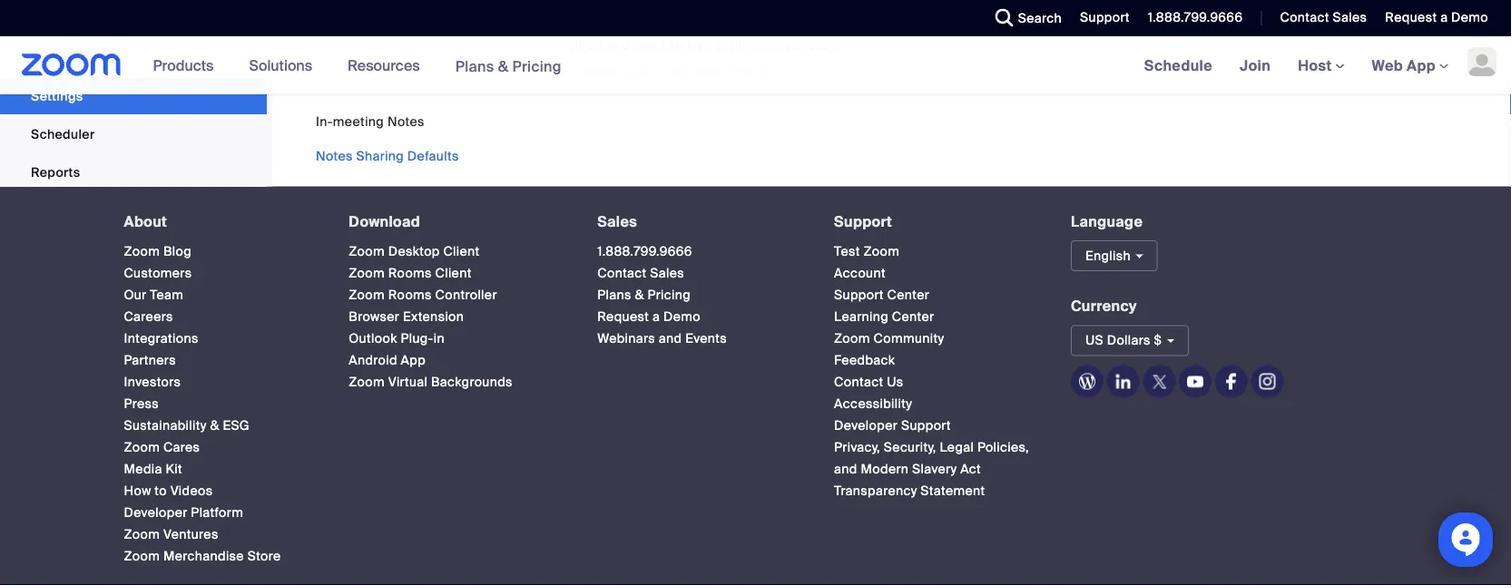 Task type: locate. For each thing, give the bounding box(es) containing it.
web app
[[1372, 56, 1436, 75]]

1 horizontal spatial demo
[[1452, 9, 1489, 26]]

demo up webinars and events link
[[664, 308, 701, 325]]

0 vertical spatial a
[[1441, 9, 1448, 26]]

extension
[[403, 308, 464, 325]]

app inside meetings navigation
[[1407, 56, 1436, 75]]

others
[[726, 63, 765, 80]]

zoom blog customers our team careers integrations partners investors press sustainability & esg zoom cares media kit how to videos developer platform zoom ventures zoom merchandise store
[[124, 243, 281, 565]]

press
[[124, 395, 159, 412]]

cares
[[163, 439, 200, 456]]

banner
[[0, 36, 1511, 96]]

1.888.799.9666 link
[[598, 243, 693, 260]]

developer down to
[[124, 504, 188, 521]]

1.888.799.9666 down sales link
[[598, 243, 693, 260]]

1 horizontal spatial sales
[[650, 265, 685, 281]]

plug-
[[401, 330, 434, 347]]

0 vertical spatial users
[[808, 37, 842, 53]]

1 vertical spatial demo
[[664, 308, 701, 325]]

1 vertical spatial and
[[834, 461, 858, 477]]

resources
[[348, 56, 420, 75]]

demo
[[1452, 9, 1489, 26], [664, 308, 701, 325]]

notes
[[388, 113, 425, 130], [316, 148, 353, 164]]

contact down 1.888.799.9666 "link"
[[598, 265, 647, 281]]

0 vertical spatial notes
[[388, 113, 425, 130]]

webinars and events link
[[598, 330, 727, 347]]

sales up 1.888.799.9666 "link"
[[598, 212, 637, 231]]

1 vertical spatial developer
[[124, 504, 188, 521]]

in-meeting notes
[[316, 113, 425, 130]]

language
[[1071, 212, 1143, 231]]

menu bar
[[316, 113, 459, 165]]

can for invite
[[663, 63, 686, 80]]

demo up profile picture on the right
[[1452, 9, 1489, 26]]

in-meeting notes link
[[316, 113, 425, 130]]

1.888.799.9666 inside the 1.888.799.9666 contact sales plans & pricing request a demo webinars and events
[[598, 243, 693, 260]]

1.888.799.9666 up schedule in the right top of the page
[[1148, 9, 1243, 26]]

legal
[[940, 439, 974, 456]]

1 horizontal spatial plans
[[598, 286, 632, 303]]

test
[[834, 243, 860, 260]]

0 vertical spatial app
[[1407, 56, 1436, 75]]

english button
[[1071, 240, 1158, 271]]

support
[[1080, 9, 1130, 26], [834, 212, 892, 231], [834, 286, 884, 303], [901, 417, 951, 434]]

1 vertical spatial &
[[635, 286, 644, 303]]

1 vertical spatial rooms
[[388, 286, 432, 303]]

1 vertical spatial can
[[663, 63, 686, 80]]

app
[[1407, 56, 1436, 75], [401, 352, 426, 368]]

0 horizontal spatial notes
[[316, 148, 353, 164]]

external
[[754, 37, 805, 53]]

join
[[1240, 56, 1271, 75]]

1 horizontal spatial &
[[498, 57, 509, 76]]

2 horizontal spatial sales
[[1333, 9, 1367, 26]]

profile picture image
[[1468, 47, 1497, 76]]

and down privacy, at bottom right
[[834, 461, 858, 477]]

0 vertical spatial request
[[1386, 9, 1437, 26]]

1 horizontal spatial notes
[[388, 113, 425, 130]]

contact inside test zoom account support center learning center zoom community feedback contact us accessibility developer support privacy, security, legal policies, and modern slavery act transparency statement
[[834, 373, 884, 390]]

external
[[571, 63, 622, 80]]

join link
[[1226, 36, 1285, 94]]

0 horizontal spatial a
[[653, 308, 660, 325]]

can up external users can invite others
[[661, 37, 684, 53]]

request inside the 1.888.799.9666 contact sales plans & pricing request a demo webinars and events
[[598, 308, 649, 325]]

center
[[887, 286, 930, 303], [892, 308, 935, 325]]

1 vertical spatial 1.888.799.9666
[[598, 243, 693, 260]]

plans up webinars
[[598, 286, 632, 303]]

and inside test zoom account support center learning center zoom community feedback contact us accessibility developer support privacy, security, legal policies, and modern slavery act transparency statement
[[834, 461, 858, 477]]

0 vertical spatial and
[[659, 330, 682, 347]]

1 horizontal spatial developer
[[834, 417, 898, 434]]

notes down in-
[[316, 148, 353, 164]]

1 vertical spatial contact
[[598, 265, 647, 281]]

plans right resources dropdown button
[[455, 57, 494, 76]]

rooms down zoom rooms client link
[[388, 286, 432, 303]]

$
[[1154, 332, 1162, 349]]

0 horizontal spatial pricing
[[512, 57, 562, 76]]

0 horizontal spatial developer
[[124, 504, 188, 521]]

pricing left "external"
[[512, 57, 562, 76]]

0 horizontal spatial &
[[210, 417, 219, 434]]

1 horizontal spatial contact
[[834, 373, 884, 390]]

notes up notes sharing defaults "link"
[[388, 113, 425, 130]]

contact up host
[[1280, 9, 1330, 26]]

1.888.799.9666 for 1.888.799.9666
[[1148, 9, 1243, 26]]

policies,
[[978, 439, 1029, 456]]

browser extension link
[[349, 308, 464, 325]]

a up web app dropdown button at top right
[[1441, 9, 1448, 26]]

2 vertical spatial sales
[[650, 265, 685, 281]]

app down plug-
[[401, 352, 426, 368]]

app inside zoom desktop client zoom rooms client zoom rooms controller browser extension outlook plug-in android app zoom virtual backgrounds
[[401, 352, 426, 368]]

center up learning center link
[[887, 286, 930, 303]]

zoom desktop client link
[[349, 243, 480, 260]]

developer down accessibility
[[834, 417, 898, 434]]

developer inside zoom blog customers our team careers integrations partners investors press sustainability & esg zoom cares media kit how to videos developer platform zoom ventures zoom merchandise store
[[124, 504, 188, 521]]

settings link
[[0, 78, 267, 115]]

1 vertical spatial request
[[598, 308, 649, 325]]

users down users
[[625, 63, 660, 80]]

2 vertical spatial contact
[[834, 373, 884, 390]]

desktop
[[388, 243, 440, 260]]

1 horizontal spatial app
[[1407, 56, 1436, 75]]

request a demo link
[[1372, 0, 1511, 36], [1386, 9, 1489, 26], [598, 308, 701, 325]]

a up webinars and events link
[[653, 308, 660, 325]]

share
[[687, 37, 722, 53]]

1 horizontal spatial pricing
[[648, 286, 691, 303]]

contact sales
[[1280, 9, 1367, 26]]

and inside the 1.888.799.9666 contact sales plans & pricing request a demo webinars and events
[[659, 330, 682, 347]]

sharing
[[356, 148, 404, 164]]

1.888.799.9666 for 1.888.799.9666 contact sales plans & pricing request a demo webinars and events
[[598, 243, 693, 260]]

support up security,
[[901, 417, 951, 434]]

0 horizontal spatial sales
[[598, 212, 637, 231]]

contact down feedback button
[[834, 373, 884, 390]]

request up webinars
[[598, 308, 649, 325]]

rooms
[[388, 265, 432, 281], [388, 286, 432, 303]]

sales down 1.888.799.9666 "link"
[[650, 265, 685, 281]]

0 horizontal spatial plans
[[455, 57, 494, 76]]

0 horizontal spatial request
[[598, 308, 649, 325]]

contact
[[1280, 9, 1330, 26], [598, 265, 647, 281], [834, 373, 884, 390]]

1 vertical spatial users
[[625, 63, 660, 80]]

sales up host dropdown button on the right of page
[[1333, 9, 1367, 26]]

host button
[[1298, 56, 1345, 75]]

a inside the 1.888.799.9666 contact sales plans & pricing request a demo webinars and events
[[653, 308, 660, 325]]

menu bar containing in-meeting notes
[[316, 113, 459, 165]]

0 horizontal spatial 1.888.799.9666
[[598, 243, 693, 260]]

can left the invite
[[663, 63, 686, 80]]

web app button
[[1372, 56, 1449, 75]]

1.888.799.9666
[[1148, 9, 1243, 26], [598, 243, 693, 260]]

0 vertical spatial developer
[[834, 417, 898, 434]]

1 vertical spatial a
[[653, 308, 660, 325]]

can
[[661, 37, 684, 53], [663, 63, 686, 80]]

1.888.799.9666 button
[[1135, 0, 1248, 36], [1148, 9, 1243, 26]]

zoom rooms client link
[[349, 265, 472, 281]]

customers link
[[124, 265, 192, 281]]

request up web app dropdown button at top right
[[1386, 9, 1437, 26]]

0 horizontal spatial contact
[[598, 265, 647, 281]]

& inside product information navigation
[[498, 57, 509, 76]]

notes sharing defaults link
[[316, 148, 459, 164]]

1 horizontal spatial request
[[1386, 9, 1437, 26]]

0 horizontal spatial app
[[401, 352, 426, 368]]

customers
[[124, 265, 192, 281]]

internal users can share with external users
[[571, 37, 842, 53]]

zoom desktop client zoom rooms client zoom rooms controller browser extension outlook plug-in android app zoom virtual backgrounds
[[349, 243, 513, 390]]

pricing inside product information navigation
[[512, 57, 562, 76]]

zoom logo image
[[22, 54, 121, 76]]

outlook plug-in link
[[349, 330, 445, 347]]

2 horizontal spatial &
[[635, 286, 644, 303]]

1 vertical spatial pricing
[[648, 286, 691, 303]]

0 horizontal spatial demo
[[664, 308, 701, 325]]

privacy,
[[834, 439, 880, 456]]

0 vertical spatial plans
[[455, 57, 494, 76]]

android
[[349, 352, 398, 368]]

contact sales link
[[1267, 0, 1372, 36], [1280, 9, 1367, 26], [598, 265, 685, 281]]

plans & pricing link
[[455, 57, 562, 76], [455, 57, 562, 76], [598, 286, 691, 303]]

platform
[[191, 504, 243, 521]]

defaults
[[407, 148, 459, 164]]

0 vertical spatial contact
[[1280, 9, 1330, 26]]

external users can invite others
[[571, 63, 765, 80]]

reports link
[[0, 155, 267, 191]]

press link
[[124, 395, 159, 412]]

dollars
[[1107, 332, 1151, 349]]

0 vertical spatial pricing
[[512, 57, 562, 76]]

resources button
[[348, 36, 428, 94]]

1 horizontal spatial 1.888.799.9666
[[1148, 9, 1243, 26]]

us
[[887, 373, 904, 390]]

demo inside the 1.888.799.9666 contact sales plans & pricing request a demo webinars and events
[[664, 308, 701, 325]]

pricing up webinars and events link
[[648, 286, 691, 303]]

developer
[[834, 417, 898, 434], [124, 504, 188, 521]]

0 horizontal spatial and
[[659, 330, 682, 347]]

1 vertical spatial plans
[[598, 286, 632, 303]]

support center link
[[834, 286, 930, 303]]

users right external
[[808, 37, 842, 53]]

2 vertical spatial &
[[210, 417, 219, 434]]

virtual
[[388, 373, 428, 390]]

sales inside the 1.888.799.9666 contact sales plans & pricing request a demo webinars and events
[[650, 265, 685, 281]]

center up community on the bottom right
[[892, 308, 935, 325]]

support link
[[1067, 0, 1135, 36], [1080, 9, 1130, 26], [834, 212, 892, 231]]

android app link
[[349, 352, 426, 368]]

english
[[1086, 247, 1131, 264]]

app right web
[[1407, 56, 1436, 75]]

and left events
[[659, 330, 682, 347]]

1 horizontal spatial and
[[834, 461, 858, 477]]

0 vertical spatial 1.888.799.9666
[[1148, 9, 1243, 26]]

rooms down desktop
[[388, 265, 432, 281]]

pricing
[[512, 57, 562, 76], [648, 286, 691, 303]]

zoom blog link
[[124, 243, 192, 260]]

1 vertical spatial app
[[401, 352, 426, 368]]

0 vertical spatial demo
[[1452, 9, 1489, 26]]

0 vertical spatial &
[[498, 57, 509, 76]]

0 horizontal spatial users
[[625, 63, 660, 80]]

feedback
[[834, 352, 895, 368]]

0 vertical spatial rooms
[[388, 265, 432, 281]]

solutions
[[249, 56, 312, 75]]

0 vertical spatial can
[[661, 37, 684, 53]]

reports
[[31, 164, 80, 181]]



Task type: describe. For each thing, give the bounding box(es) containing it.
1 rooms from the top
[[388, 265, 432, 281]]

blog
[[163, 243, 192, 260]]

0 vertical spatial sales
[[1333, 9, 1367, 26]]

developer inside test zoom account support center learning center zoom community feedback contact us accessibility developer support privacy, security, legal policies, and modern slavery act transparency statement
[[834, 417, 898, 434]]

careers
[[124, 308, 173, 325]]

account
[[834, 265, 886, 281]]

feedback button
[[834, 352, 895, 368]]

events
[[686, 330, 727, 347]]

integrations
[[124, 330, 199, 347]]

1 vertical spatial notes
[[316, 148, 353, 164]]

scheduler
[[31, 126, 95, 143]]

2 rooms from the top
[[388, 286, 432, 303]]

download link
[[349, 212, 420, 231]]

& inside zoom blog customers our team careers integrations partners investors press sustainability & esg zoom cares media kit how to videos developer platform zoom ventures zoom merchandise store
[[210, 417, 219, 434]]

product information navigation
[[139, 36, 575, 96]]

slavery
[[912, 461, 957, 477]]

0 vertical spatial client
[[443, 243, 480, 260]]

webinars
[[598, 330, 655, 347]]

partners link
[[124, 352, 176, 368]]

request a demo
[[1386, 9, 1489, 26]]

sales link
[[598, 212, 637, 231]]

zoom virtual backgrounds link
[[349, 373, 513, 390]]

0 vertical spatial center
[[887, 286, 930, 303]]

host
[[1298, 56, 1336, 75]]

can for share
[[661, 37, 684, 53]]

developer platform link
[[124, 504, 243, 521]]

zoom ventures link
[[124, 526, 218, 543]]

how to videos link
[[124, 482, 213, 499]]

1 vertical spatial client
[[435, 265, 472, 281]]

outlook
[[349, 330, 397, 347]]

meeting
[[333, 113, 384, 130]]

backgrounds
[[431, 373, 513, 390]]

web
[[1372, 56, 1403, 75]]

security,
[[884, 439, 937, 456]]

investors
[[124, 373, 181, 390]]

about link
[[124, 212, 167, 231]]

clips
[[31, 50, 63, 67]]

media
[[124, 461, 162, 477]]

accessibility
[[834, 395, 912, 412]]

in-
[[316, 113, 333, 130]]

settings
[[31, 88, 83, 105]]

internal
[[571, 37, 618, 53]]

media kit link
[[124, 461, 182, 477]]

support right search
[[1080, 9, 1130, 26]]

products button
[[153, 36, 222, 94]]

scheduler link
[[0, 116, 267, 153]]

search
[[1018, 10, 1062, 26]]

pricing inside the 1.888.799.9666 contact sales plans & pricing request a demo webinars and events
[[648, 286, 691, 303]]

schedule
[[1144, 56, 1213, 75]]

notes sharing defaults
[[316, 148, 459, 164]]

solutions button
[[249, 36, 321, 94]]

2 horizontal spatial contact
[[1280, 9, 1330, 26]]

zoom merchandise store link
[[124, 548, 281, 565]]

contact inside the 1.888.799.9666 contact sales plans & pricing request a demo webinars and events
[[598, 265, 647, 281]]

how
[[124, 482, 151, 499]]

plans inside product information navigation
[[455, 57, 494, 76]]

1 horizontal spatial users
[[808, 37, 842, 53]]

team
[[150, 286, 184, 303]]

plans inside the 1.888.799.9666 contact sales plans & pricing request a demo webinars and events
[[598, 286, 632, 303]]

modern
[[861, 461, 909, 477]]

integrations link
[[124, 330, 199, 347]]

kit
[[166, 461, 182, 477]]

currency
[[1071, 297, 1137, 316]]

learning center link
[[834, 308, 935, 325]]

users
[[622, 37, 658, 53]]

contact us link
[[834, 373, 904, 390]]

banner containing products
[[0, 36, 1511, 96]]

us
[[1086, 332, 1104, 349]]

zoom community link
[[834, 330, 945, 347]]

& inside the 1.888.799.9666 contact sales plans & pricing request a demo webinars and events
[[635, 286, 644, 303]]

partners
[[124, 352, 176, 368]]

with
[[726, 37, 751, 53]]

test zoom account support center learning center zoom community feedback contact us accessibility developer support privacy, security, legal policies, and modern slavery act transparency statement
[[834, 243, 1029, 499]]

meetings navigation
[[1131, 36, 1511, 96]]

zoom cares link
[[124, 439, 200, 456]]

support up the test zoom link
[[834, 212, 892, 231]]

1 horizontal spatial a
[[1441, 9, 1448, 26]]

learning
[[834, 308, 889, 325]]

community
[[874, 330, 945, 347]]

act
[[961, 461, 981, 477]]

controller
[[435, 286, 497, 303]]

personal menu menu
[[0, 0, 267, 193]]

schedule link
[[1131, 36, 1226, 94]]

test zoom link
[[834, 243, 900, 260]]

in
[[434, 330, 445, 347]]

support down account link
[[834, 286, 884, 303]]

us dollars $
[[1086, 332, 1162, 349]]

browser
[[349, 308, 400, 325]]

sustainability
[[124, 417, 207, 434]]

invite
[[689, 63, 722, 80]]

products
[[153, 56, 214, 75]]

zoom rooms controller link
[[349, 286, 497, 303]]

1.888.799.9666 contact sales plans & pricing request a demo webinars and events
[[598, 243, 727, 347]]

sustainability & esg link
[[124, 417, 250, 434]]

videos
[[170, 482, 213, 499]]

careers link
[[124, 308, 173, 325]]

1 vertical spatial center
[[892, 308, 935, 325]]

store
[[248, 548, 281, 565]]

1 vertical spatial sales
[[598, 212, 637, 231]]



Task type: vqa. For each thing, say whether or not it's contained in the screenshot.
Search
yes



